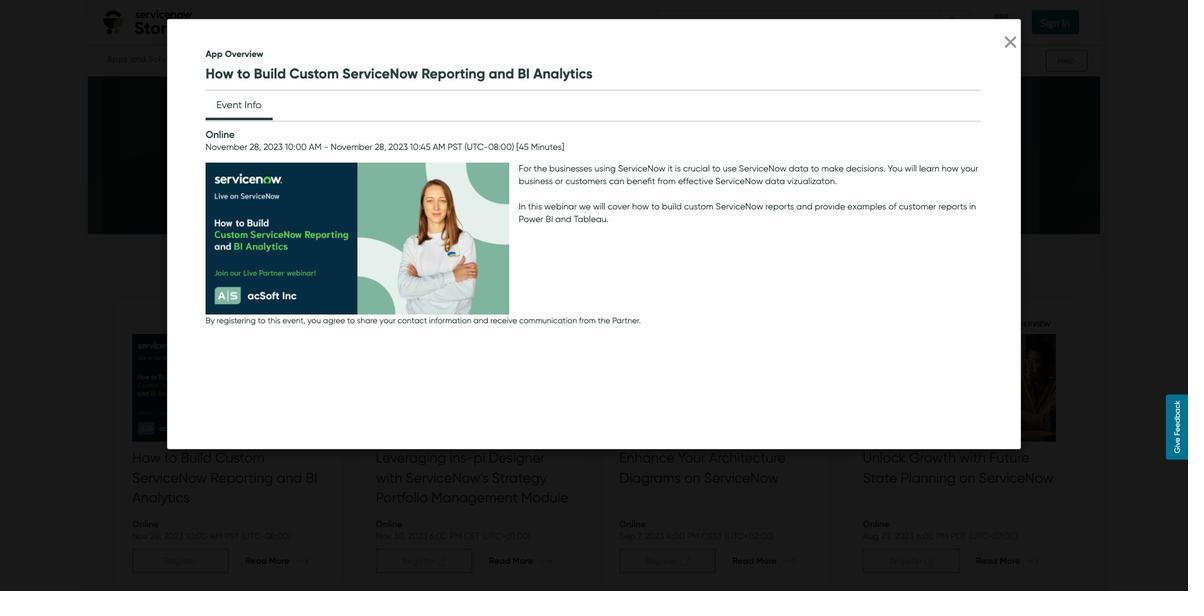 Task type: vqa. For each thing, say whether or not it's contained in the screenshot.
'Apps And Solutions'
no



Task type: describe. For each thing, give the bounding box(es) containing it.
bi inside app overview how to build custom servicenow reporting and bi analytics
[[518, 65, 530, 82]]

events heading
[[88, 76, 1101, 218]]

analytics inside app overview how to build custom servicenow reporting and bi analytics
[[534, 65, 593, 82]]

08:00) inside online nov 28, 2023 10:00 am pst (utc-08:00)
[[265, 531, 291, 542]]

effective
[[678, 176, 714, 187]]

you
[[308, 316, 321, 325]]

2023 for online aug 23, 2023 6:00 pm pdt (utc-07:00)
[[895, 531, 914, 542]]

23,
[[882, 531, 893, 542]]

leveraging ins-pi designer with servicenow's strategy portfolio management module heading
[[376, 448, 569, 506]]

can
[[609, 176, 625, 187]]

online for leveraging ins-pi designer with servicenow's strategy portfolio management module
[[376, 518, 402, 530]]

on inside enhance your architecture diagrams on servicenow
[[685, 469, 701, 486]]

1 vertical spatial data
[[766, 176, 785, 187]]

event info tab panel
[[206, 122, 983, 369]]

pi
[[474, 449, 485, 467]]

agree
[[323, 316, 345, 325]]

examples
[[848, 201, 887, 212]]

sign in
[[1041, 16, 1071, 28]]

2 popup image from the left
[[681, 554, 690, 566]]

cet
[[464, 531, 480, 542]]

servicenow's
[[406, 469, 489, 486]]

in inside for the businesses using servicenow it is crucial to use servicenow data to make decisions. you will learn how your business or customers can benefit from effective servicenow data vizualizaton. in this webinar we will cover how to build custom servicenow reports and provide examples of customer reports in power bi and tableau.
[[519, 201, 526, 212]]

event info
[[216, 99, 262, 111]]

1 read from the left
[[245, 555, 267, 566]]

pm for with
[[450, 531, 462, 542]]

2 more from the left
[[513, 555, 533, 566]]

overview for leveraging ins-pi designer with servicenow's strategy portfolio management module
[[526, 319, 564, 328]]

online inside online sep 7, 2023 4:00 pm cest (utc+02:00)
[[620, 518, 646, 530]]

servicenow inside enhance your architecture diagrams on servicenow
[[704, 469, 779, 486]]

with inside leveraging ins-pi designer with servicenow's strategy portfolio management module
[[376, 469, 403, 486]]

sign
[[1041, 16, 1060, 28]]

diagrams
[[620, 469, 681, 486]]

help
[[1058, 56, 1076, 65]]

bi inside how to build custom servicenow reporting and bi analytics
[[306, 469, 318, 486]]

3 read more button from the left
[[716, 549, 813, 573]]

servicenow store home image
[[101, 6, 200, 38]]

-
[[324, 142, 329, 153]]

10:45
[[410, 142, 431, 153]]

unlock
[[863, 449, 906, 467]]

planning
[[901, 469, 956, 486]]

portfolio
[[376, 489, 428, 506]]

events tab list
[[101, 47, 604, 76]]

10:00 for online nov 28, 2023 10:00 am pst (utc-08:00)
[[186, 531, 207, 542]]

leveraging
[[376, 449, 446, 467]]

30,
[[394, 531, 406, 542]]

designer
[[489, 449, 545, 467]]

business
[[519, 176, 553, 187]]

module
[[522, 489, 569, 506]]

future
[[990, 449, 1030, 467]]

using
[[595, 163, 616, 174]]

2 horizontal spatial 28,
[[375, 142, 386, 153]]

and inside app overview how to build custom servicenow reporting and bi analytics
[[489, 65, 514, 82]]

event info tab
[[206, 88, 272, 121]]

servicenow inside unlock growth with future state planning on servicenow
[[979, 469, 1054, 486]]

benefit
[[627, 176, 656, 187]]

4:00
[[667, 531, 685, 542]]

the inside for the businesses using servicenow it is crucial to use servicenow data to make decisions. you will learn how your business or customers can benefit from effective servicenow data vizualizaton. in this webinar we will cover how to build custom servicenow reports and provide examples of customer reports in power bi and tableau.
[[534, 163, 547, 174]]

1 more from the left
[[269, 555, 290, 566]]

[45
[[517, 142, 529, 153]]

enhance your architecture diagrams on servicenow heading
[[620, 448, 813, 488]]

pst inside online november 28, 2023 10:00 am - november 28, 2023 10:45 am pst (utc-08:00) [45 minutes]
[[448, 142, 463, 153]]

and inside how to build custom servicenow reporting and bi analytics
[[277, 469, 302, 486]]

2 november from the left
[[331, 142, 373, 153]]

1 vertical spatial how
[[632, 201, 649, 212]]

on inside unlock growth with future state planning on servicenow
[[960, 469, 976, 486]]

reporting inside how to build custom servicenow reporting and bi analytics
[[210, 469, 273, 486]]

or
[[555, 176, 563, 187]]

online nov 30, 2023 6:00 pm cet (utc+01:00)
[[376, 518, 531, 542]]

receive
[[491, 316, 517, 325]]

4 more from the left
[[1000, 555, 1021, 566]]

help button
[[1046, 50, 1088, 72]]

minutes]
[[531, 142, 565, 153]]

aug
[[863, 531, 879, 542]]

pm for state
[[937, 531, 949, 542]]

unlock growth with future state planning on servicenow
[[863, 449, 1054, 486]]

4 read more button from the left
[[960, 549, 1056, 573]]

events for events heading at the top of the page
[[552, 129, 636, 164]]

app inside app overview how to build custom servicenow reporting and bi analytics
[[206, 48, 223, 59]]

power
[[519, 214, 544, 225]]

6:00 for portfolio
[[430, 531, 448, 542]]

app overview heading
[[206, 48, 263, 59]]

info
[[245, 99, 262, 111]]

state
[[863, 469, 898, 486]]

help link
[[1040, 50, 1088, 72]]

registering
[[217, 316, 256, 325]]

how inside app overview how to build custom servicenow reporting and bi analytics
[[206, 65, 234, 82]]

tableau.
[[574, 214, 609, 225]]

sep
[[620, 531, 636, 542]]

overview for unlock growth with future state planning on servicenow
[[1013, 319, 1051, 328]]

overview inside app overview how to build custom servicenow reporting and bi analytics
[[225, 48, 263, 59]]

event,
[[283, 316, 306, 325]]

learn
[[920, 163, 940, 174]]

webinar
[[545, 201, 577, 212]]

from inside for the businesses using servicenow it is crucial to use servicenow data to make decisions. you will learn how your business or customers can benefit from effective servicenow data vizualizaton. in this webinar we will cover how to build custom servicenow reports and provide examples of customer reports in power bi and tableau.
[[658, 176, 676, 187]]

(utc- for unlock growth with future state planning on servicenow
[[969, 531, 993, 542]]

1 vertical spatial how to build custom servicenow reporting and bi analytics heading
[[132, 448, 325, 506]]

0 vertical spatial will
[[905, 163, 917, 174]]

this inside for the businesses using servicenow it is crucial to use servicenow data to make decisions. you will learn how your business or customers can benefit from effective servicenow data vizualizaton. in this webinar we will cover how to build custom servicenow reports and provide examples of customer reports in power bi and tableau.
[[528, 201, 542, 212]]

app for unlock
[[998, 319, 1012, 328]]

07:00)
[[993, 531, 1018, 542]]

online november 28, 2023 10:00 am - november 28, 2023 10:45 am pst (utc-08:00) [45 minutes]
[[206, 129, 565, 153]]

online for unlock growth with future state planning on servicenow
[[863, 518, 890, 530]]

28, for online november 28, 2023 10:00 am - november 28, 2023 10:45 am pst (utc-08:00) [45 minutes]
[[250, 142, 261, 153]]

app for how
[[266, 319, 281, 328]]

0 horizontal spatial this
[[268, 316, 281, 325]]

app overview for future
[[998, 319, 1051, 328]]

2023 for online nov 30, 2023 6:00 pm cet (utc+01:00)
[[408, 531, 428, 542]]

enhance
[[620, 449, 675, 467]]

how inside how to build custom servicenow reporting and bi analytics
[[132, 449, 161, 467]]

reporting inside app overview how to build custom servicenow reporting and bi analytics
[[422, 65, 486, 82]]

read more for 4th read more button from right
[[245, 555, 290, 566]]

decisions.
[[846, 163, 886, 174]]

custom
[[684, 201, 714, 212]]

events for events link
[[508, 53, 535, 65]]

0 vertical spatial data
[[789, 163, 809, 174]]

for the businesses using servicenow it is crucial to use servicenow data to make decisions. you will learn how your business or customers can benefit from effective servicenow data vizualizaton. in this webinar we will cover how to build custom servicenow reports and provide examples of customer reports in power bi and tableau.
[[519, 163, 979, 225]]

1 vertical spatial your
[[380, 316, 396, 325]]

2 horizontal spatial am
[[433, 142, 446, 153]]

1 vertical spatial the
[[598, 316, 611, 325]]

use
[[723, 163, 737, 174]]

information
[[429, 316, 472, 325]]

businesses
[[550, 163, 593, 174]]

make
[[822, 163, 844, 174]]

analytics inside how to build custom servicenow reporting and bi analytics
[[132, 489, 190, 506]]

in inside button
[[1063, 16, 1071, 28]]



Task type: locate. For each thing, give the bounding box(es) containing it.
1 nov from the left
[[132, 531, 148, 542]]

how
[[942, 163, 959, 174], [632, 201, 649, 212]]

this
[[528, 201, 542, 212], [268, 316, 281, 325]]

reporting
[[422, 65, 486, 82], [210, 469, 273, 486]]

online for how to build custom servicenow reporting and bi analytics
[[132, 518, 159, 530]]

cest
[[702, 531, 723, 542]]

custom inside how to build custom servicenow reporting and bi analytics
[[215, 449, 265, 467]]

nov inside online nov 28, 2023 10:00 am pst (utc-08:00)
[[132, 531, 148, 542]]

from down it
[[658, 176, 676, 187]]

1 vertical spatial bi
[[546, 214, 553, 225]]

tab
[[101, 47, 192, 73], [194, 47, 292, 73], [294, 47, 356, 73], [357, 47, 431, 73], [432, 47, 501, 73], [542, 47, 604, 73], [565, 234, 656, 272]]

events
[[508, 53, 535, 65], [552, 129, 636, 164]]

more
[[269, 555, 290, 566], [513, 555, 533, 566], [757, 555, 777, 566], [1000, 555, 1021, 566]]

in right sign
[[1063, 16, 1071, 28]]

1 vertical spatial this
[[268, 316, 281, 325]]

3 app overview from the left
[[998, 319, 1051, 328]]

2 horizontal spatial app overview
[[998, 319, 1051, 328]]

sign in menu item
[[1025, 0, 1088, 44]]

enhance your architecture diagrams on servicenow
[[620, 449, 786, 486]]

events inside heading
[[552, 129, 636, 164]]

popup image down 4:00
[[681, 554, 690, 566]]

growth
[[910, 449, 956, 467]]

pm inside online sep 7, 2023 4:00 pm cest (utc+02:00)
[[687, 531, 700, 542]]

3 read from the left
[[733, 555, 754, 566]]

1 reports from the left
[[766, 201, 795, 212]]

10:00
[[285, 142, 307, 153], [186, 531, 207, 542]]

0 horizontal spatial build
[[181, 449, 212, 467]]

08:00) inside online november 28, 2023 10:00 am - november 28, 2023 10:45 am pst (utc-08:00) [45 minutes]
[[488, 142, 514, 153]]

0 horizontal spatial pm
[[450, 531, 462, 542]]

how to build custom servicenow reporting and bi analytics
[[132, 449, 318, 506]]

data left vizualizaton.
[[766, 176, 785, 187]]

am left the -
[[309, 142, 322, 153]]

1 horizontal spatial bi
[[518, 65, 530, 82]]

(utc+02:00)
[[725, 531, 775, 542]]

am down how to build custom servicenow reporting and bi analytics
[[210, 531, 222, 542]]

read more for first read more button from the right
[[977, 555, 1021, 566]]

0 horizontal spatial analytics
[[132, 489, 190, 506]]

0 horizontal spatial data
[[766, 176, 785, 187]]

1 november from the left
[[206, 142, 248, 153]]

is
[[675, 163, 681, 174]]

0 horizontal spatial app overview
[[266, 319, 320, 328]]

bi
[[518, 65, 530, 82], [546, 214, 553, 225], [306, 469, 318, 486]]

3 pm from the left
[[937, 531, 949, 542]]

0 vertical spatial this
[[528, 201, 542, 212]]

1 horizontal spatial from
[[658, 176, 676, 187]]

it
[[668, 163, 673, 174]]

app for leveraging
[[510, 319, 524, 328]]

custom inside app overview how to build custom servicenow reporting and bi analytics
[[290, 65, 339, 82]]

popup image for state
[[925, 554, 934, 566]]

pm
[[450, 531, 462, 542], [687, 531, 700, 542], [937, 531, 949, 542]]

am for online november 28, 2023 10:00 am - november 28, 2023 10:45 am pst (utc-08:00) [45 minutes]
[[309, 142, 322, 153]]

on right planning in the bottom right of the page
[[960, 469, 976, 486]]

1 vertical spatial events
[[552, 129, 636, 164]]

pm inside the online nov 30, 2023 6:00 pm cet (utc+01:00)
[[450, 531, 462, 542]]

online inside online november 28, 2023 10:00 am - november 28, 2023 10:45 am pst (utc-08:00) [45 minutes]
[[206, 129, 235, 141]]

read more for third read more button from left
[[733, 555, 777, 566]]

1 horizontal spatial will
[[905, 163, 917, 174]]

1 horizontal spatial app overview
[[510, 319, 564, 328]]

overview for how to build custom servicenow reporting and bi analytics
[[282, 319, 320, 328]]

online nov 28, 2023 10:00 am pst (utc-08:00)
[[132, 518, 291, 542]]

1 horizontal spatial on
[[960, 469, 976, 486]]

from left 'partner.'
[[579, 316, 596, 325]]

this left event,
[[268, 316, 281, 325]]

0 horizontal spatial nov
[[132, 531, 148, 542]]

and
[[489, 65, 514, 82], [797, 201, 813, 212], [556, 214, 572, 225], [474, 316, 489, 325], [277, 469, 302, 486]]

partner.
[[613, 316, 641, 325]]

communication
[[519, 316, 577, 325]]

custom
[[290, 65, 339, 82], [215, 449, 265, 467]]

1 horizontal spatial events
[[552, 129, 636, 164]]

online
[[206, 129, 235, 141], [132, 518, 159, 530], [376, 518, 402, 530], [620, 518, 646, 530], [863, 518, 890, 530]]

strategy
[[492, 469, 547, 486]]

1 app overview from the left
[[266, 319, 320, 328]]

event
[[216, 99, 242, 111]]

1 horizontal spatial analytics
[[534, 65, 593, 82]]

0 horizontal spatial the
[[534, 163, 547, 174]]

with up portfolio
[[376, 469, 403, 486]]

with inside unlock growth with future state planning on servicenow
[[960, 449, 986, 467]]

0 vertical spatial how
[[942, 163, 959, 174]]

pst right 10:45
[[448, 142, 463, 153]]

app overview for designer
[[510, 319, 564, 328]]

data
[[789, 163, 809, 174], [766, 176, 785, 187]]

by
[[206, 316, 215, 325]]

3 more from the left
[[757, 555, 777, 566]]

sign in menu bar
[[973, 0, 1101, 44]]

0 vertical spatial how to build custom servicenow reporting and bi analytics heading
[[206, 64, 983, 84]]

share
[[357, 316, 378, 325]]

0 horizontal spatial pst
[[224, 531, 239, 542]]

popup image for with
[[438, 554, 446, 566]]

1 vertical spatial pst
[[224, 531, 239, 542]]

will right we
[[593, 201, 606, 212]]

nov
[[132, 531, 148, 542], [376, 531, 392, 542]]

1 vertical spatial with
[[376, 469, 403, 486]]

2 read from the left
[[489, 555, 511, 566]]

read down (utc+02:00) at the right bottom of the page
[[733, 555, 754, 566]]

1 horizontal spatial custom
[[290, 65, 339, 82]]

1 vertical spatial 08:00)
[[265, 531, 291, 542]]

menu item
[[980, 14, 1025, 26]]

2 read more from the left
[[489, 555, 533, 566]]

ins-
[[450, 449, 474, 467]]

(utc- inside 'online aug 23, 2023 6:00 pm pdt (utc-07:00)'
[[969, 531, 993, 542]]

nov for how to build custom servicenow reporting and bi analytics
[[132, 531, 148, 542]]

customers
[[566, 176, 607, 187]]

events inside tab list
[[508, 53, 535, 65]]

1 vertical spatial 10:00
[[186, 531, 207, 542]]

2 on from the left
[[960, 469, 976, 486]]

6:00 for servicenow
[[917, 531, 934, 542]]

in
[[1063, 16, 1071, 28], [519, 201, 526, 212]]

pm left 'pdt'
[[937, 531, 949, 542]]

servicenow
[[343, 65, 418, 82], [618, 163, 666, 174], [739, 163, 787, 174], [716, 176, 763, 187], [716, 201, 764, 212], [132, 469, 207, 486], [704, 469, 779, 486], [979, 469, 1054, 486]]

popup image down 'online aug 23, 2023 6:00 pm pdt (utc-07:00)'
[[925, 554, 934, 566]]

2023 inside 'online aug 23, 2023 6:00 pm pdt (utc-07:00)'
[[895, 531, 914, 542]]

0 vertical spatial events
[[508, 53, 535, 65]]

1 horizontal spatial popup image
[[681, 554, 690, 566]]

1 vertical spatial analytics
[[132, 489, 190, 506]]

nov for leveraging ins-pi designer with servicenow's strategy portfolio management module
[[376, 531, 392, 542]]

0 horizontal spatial reporting
[[210, 469, 273, 486]]

2 pm from the left
[[687, 531, 700, 542]]

(utc- inside online nov 28, 2023 10:00 am pst (utc-08:00)
[[241, 531, 265, 542]]

10:00 inside online nov 28, 2023 10:00 am pst (utc-08:00)
[[186, 531, 207, 542]]

0 horizontal spatial popup image
[[438, 554, 446, 566]]

2 horizontal spatial pm
[[937, 531, 949, 542]]

0 horizontal spatial on
[[685, 469, 701, 486]]

crucial
[[683, 163, 710, 174]]

1 on from the left
[[685, 469, 701, 486]]

read down (utc+01:00)
[[489, 555, 511, 566]]

1 horizontal spatial 08:00)
[[488, 142, 514, 153]]

6:00 left 'pdt'
[[917, 531, 934, 542]]

2023 for online sep 7, 2023 4:00 pm cest (utc+02:00)
[[645, 531, 665, 542]]

bi inside for the businesses using servicenow it is crucial to use servicenow data to make decisions. you will learn how your business or customers can benefit from effective servicenow data vizualizaton. in this webinar we will cover how to build custom servicenow reports and provide examples of customer reports in power bi and tableau.
[[546, 214, 553, 225]]

1 horizontal spatial how
[[942, 163, 959, 174]]

0 horizontal spatial how
[[632, 201, 649, 212]]

pst inside online nov 28, 2023 10:00 am pst (utc-08:00)
[[224, 531, 239, 542]]

0 horizontal spatial how
[[132, 449, 161, 467]]

am
[[309, 142, 322, 153], [433, 142, 446, 153], [210, 531, 222, 542]]

read down 07:00)
[[977, 555, 998, 566]]

1 horizontal spatial pst
[[448, 142, 463, 153]]

1 pm from the left
[[450, 531, 462, 542]]

28, inside online nov 28, 2023 10:00 am pst (utc-08:00)
[[150, 531, 162, 542]]

1 vertical spatial in
[[519, 201, 526, 212]]

1 horizontal spatial (utc-
[[465, 142, 488, 153]]

on down your on the right
[[685, 469, 701, 486]]

november down event
[[206, 142, 248, 153]]

1 horizontal spatial reports
[[939, 201, 968, 212]]

2 6:00 from the left
[[917, 531, 934, 542]]

unlock growth with future state planning on servicenow heading
[[863, 448, 1056, 488]]

(utc-
[[465, 142, 488, 153], [241, 531, 265, 542], [969, 531, 993, 542]]

0 vertical spatial custom
[[290, 65, 339, 82]]

architecture
[[709, 449, 786, 467]]

1 horizontal spatial build
[[254, 65, 286, 82]]

4 read more from the left
[[977, 555, 1021, 566]]

for
[[519, 163, 532, 174]]

1 horizontal spatial how
[[206, 65, 234, 82]]

2 vertical spatial bi
[[306, 469, 318, 486]]

your inside for the businesses using servicenow it is crucial to use servicenow data to make decisions. you will learn how your business or customers can benefit from effective servicenow data vizualizaton. in this webinar we will cover how to build custom servicenow reports and provide examples of customer reports in power bi and tableau.
[[961, 163, 979, 174]]

0 horizontal spatial 10:00
[[186, 531, 207, 542]]

3 popup image from the left
[[925, 554, 934, 566]]

(utc- for how to build custom servicenow reporting and bi analytics
[[241, 531, 265, 542]]

events link
[[505, 53, 538, 76]]

menu item inside sign in 'menu bar'
[[980, 14, 1025, 26]]

customer
[[899, 201, 937, 212]]

am right 10:45
[[433, 142, 446, 153]]

your
[[678, 449, 706, 467]]

0 vertical spatial 08:00)
[[488, 142, 514, 153]]

0 horizontal spatial from
[[579, 316, 596, 325]]

pst down how to build custom servicenow reporting and bi analytics
[[224, 531, 239, 542]]

am inside online nov 28, 2023 10:00 am pst (utc-08:00)
[[210, 531, 222, 542]]

cover
[[608, 201, 630, 212]]

1 vertical spatial will
[[593, 201, 606, 212]]

4 read from the left
[[977, 555, 998, 566]]

1 horizontal spatial the
[[598, 316, 611, 325]]

to
[[237, 65, 250, 82], [712, 163, 721, 174], [811, 163, 820, 174], [652, 201, 660, 212], [258, 316, 266, 325], [347, 316, 355, 325], [164, 449, 177, 467]]

app overview for custom
[[266, 319, 320, 328]]

in
[[970, 201, 977, 212]]

to inside how to build custom servicenow reporting and bi analytics
[[164, 449, 177, 467]]

1 vertical spatial reporting
[[210, 469, 273, 486]]

1 horizontal spatial am
[[309, 142, 322, 153]]

1 vertical spatial from
[[579, 316, 596, 325]]

build inside how to build custom servicenow reporting and bi analytics
[[181, 449, 212, 467]]

november right the -
[[331, 142, 373, 153]]

online sep 7, 2023 4:00 pm cest (utc+02:00)
[[620, 518, 775, 542]]

on
[[685, 469, 701, 486], [960, 469, 976, 486]]

online inside online nov 28, 2023 10:00 am pst (utc-08:00)
[[132, 518, 159, 530]]

1 horizontal spatial 6:00
[[917, 531, 934, 542]]

pdt
[[951, 531, 967, 542]]

0 vertical spatial build
[[254, 65, 286, 82]]

0 horizontal spatial events
[[508, 53, 535, 65]]

1 read more from the left
[[245, 555, 290, 566]]

popup image
[[438, 554, 446, 566], [681, 554, 690, 566], [925, 554, 934, 566]]

1 horizontal spatial in
[[1063, 16, 1071, 28]]

0 vertical spatial the
[[534, 163, 547, 174]]

your
[[961, 163, 979, 174], [380, 316, 396, 325]]

6:00
[[430, 531, 448, 542], [917, 531, 934, 542]]

we
[[579, 201, 591, 212]]

from
[[658, 176, 676, 187], [579, 316, 596, 325]]

online aug 23, 2023 6:00 pm pdt (utc-07:00)
[[863, 518, 1018, 542]]

0 vertical spatial 10:00
[[285, 142, 307, 153]]

2023 for online november 28, 2023 10:00 am - november 28, 2023 10:45 am pst (utc-08:00) [45 minutes]
[[264, 142, 283, 153]]

contact
[[398, 316, 427, 325]]

2 reports from the left
[[939, 201, 968, 212]]

10:00 for online november 28, 2023 10:00 am - november 28, 2023 10:45 am pst (utc-08:00) [45 minutes]
[[285, 142, 307, 153]]

sign in button
[[1032, 10, 1080, 34]]

app overview how to build custom servicenow reporting and bi analytics
[[206, 48, 593, 82]]

10:00 inside online november 28, 2023 10:00 am - november 28, 2023 10:45 am pst (utc-08:00) [45 minutes]
[[285, 142, 307, 153]]

the up business
[[534, 163, 547, 174]]

how right cover
[[632, 201, 649, 212]]

0 horizontal spatial in
[[519, 201, 526, 212]]

1 horizontal spatial 10:00
[[285, 142, 307, 153]]

servicenow inside how to build custom servicenow reporting and bi analytics
[[132, 469, 207, 486]]

build inside app overview how to build custom servicenow reporting and bi analytics
[[254, 65, 286, 82]]

you
[[888, 163, 903, 174]]

0 horizontal spatial bi
[[306, 469, 318, 486]]

this up power
[[528, 201, 542, 212]]

1 horizontal spatial data
[[789, 163, 809, 174]]

pm left cet
[[450, 531, 462, 542]]

0 horizontal spatial your
[[380, 316, 396, 325]]

1 horizontal spatial november
[[331, 142, 373, 153]]

management
[[432, 489, 518, 506]]

2023 for online nov 28, 2023 10:00 am pst (utc-08:00)
[[164, 531, 183, 542]]

with left the future
[[960, 449, 986, 467]]

online inside 'online aug 23, 2023 6:00 pm pdt (utc-07:00)'
[[863, 518, 890, 530]]

read more
[[245, 555, 290, 566], [489, 555, 533, 566], [733, 555, 777, 566], [977, 555, 1021, 566]]

0 vertical spatial your
[[961, 163, 979, 174]]

your up "in"
[[961, 163, 979, 174]]

6:00 inside 'online aug 23, 2023 6:00 pm pdt (utc-07:00)'
[[917, 531, 934, 542]]

1 horizontal spatial nov
[[376, 531, 392, 542]]

the left 'partner.'
[[598, 316, 611, 325]]

0 horizontal spatial 6:00
[[430, 531, 448, 542]]

tab list
[[565, 234, 656, 272]]

data up vizualizaton.
[[789, 163, 809, 174]]

how to build custom servicenow reporting and bi analytics heading
[[206, 64, 983, 84], [132, 448, 325, 506]]

to inside app overview how to build custom servicenow reporting and bi analytics
[[237, 65, 250, 82]]

2023 inside the online nov 30, 2023 6:00 pm cet (utc+01:00)
[[408, 531, 428, 542]]

1 vertical spatial custom
[[215, 449, 265, 467]]

0 horizontal spatial 08:00)
[[265, 531, 291, 542]]

0 vertical spatial from
[[658, 176, 676, 187]]

am for online nov 28, 2023 10:00 am pst (utc-08:00)
[[210, 531, 222, 542]]

2 nov from the left
[[376, 531, 392, 542]]

how right learn
[[942, 163, 959, 174]]

1 horizontal spatial with
[[960, 449, 986, 467]]

1 horizontal spatial this
[[528, 201, 542, 212]]

reports left "in"
[[939, 201, 968, 212]]

read down online nov 28, 2023 10:00 am pst (utc-08:00)
[[245, 555, 267, 566]]

0 horizontal spatial november
[[206, 142, 248, 153]]

0 horizontal spatial custom
[[215, 449, 265, 467]]

read more button
[[229, 549, 325, 573], [472, 549, 569, 573], [716, 549, 813, 573], [960, 549, 1056, 573]]

reports
[[766, 201, 795, 212], [939, 201, 968, 212]]

(utc- inside online november 28, 2023 10:00 am - november 28, 2023 10:45 am pst (utc-08:00) [45 minutes]
[[465, 142, 488, 153]]

in up power
[[519, 201, 526, 212]]

vizualizaton.
[[788, 176, 837, 187]]

0 horizontal spatial am
[[210, 531, 222, 542]]

build
[[662, 201, 682, 212]]

leveraging ins-pi designer with servicenow's strategy portfolio management module
[[376, 449, 569, 506]]

2 horizontal spatial (utc-
[[969, 531, 993, 542]]

0 vertical spatial bi
[[518, 65, 530, 82]]

how
[[206, 65, 234, 82], [132, 449, 161, 467]]

1 popup image from the left
[[438, 554, 446, 566]]

nov inside the online nov 30, 2023 6:00 pm cet (utc+01:00)
[[376, 531, 392, 542]]

read more for second read more button from left
[[489, 555, 533, 566]]

0 horizontal spatial (utc-
[[241, 531, 265, 542]]

your right share
[[380, 316, 396, 325]]

provide
[[815, 201, 846, 212]]

0 vertical spatial how
[[206, 65, 234, 82]]

servicenow inside app overview how to build custom servicenow reporting and bi analytics
[[343, 65, 418, 82]]

read
[[245, 555, 267, 566], [489, 555, 511, 566], [733, 555, 754, 566], [977, 555, 998, 566]]

2023 inside online nov 28, 2023 10:00 am pst (utc-08:00)
[[164, 531, 183, 542]]

28, for online nov 28, 2023 10:00 am pst (utc-08:00)
[[150, 531, 162, 542]]

6:00 left cet
[[430, 531, 448, 542]]

1 6:00 from the left
[[430, 531, 448, 542]]

2 horizontal spatial bi
[[546, 214, 553, 225]]

6:00 inside the online nov 30, 2023 6:00 pm cet (utc+01:00)
[[430, 531, 448, 542]]

will right "you"
[[905, 163, 917, 174]]

online inside the online nov 30, 2023 6:00 pm cet (utc+01:00)
[[376, 518, 402, 530]]

pm right 4:00
[[687, 531, 700, 542]]

0 horizontal spatial reports
[[766, 201, 795, 212]]

2023 inside online sep 7, 2023 4:00 pm cest (utc+02:00)
[[645, 531, 665, 542]]

popup image down the online nov 30, 2023 6:00 pm cet (utc+01:00)
[[438, 554, 446, 566]]

1 horizontal spatial reporting
[[422, 65, 486, 82]]

0 vertical spatial with
[[960, 449, 986, 467]]

will
[[905, 163, 917, 174], [593, 201, 606, 212]]

1 read more button from the left
[[229, 549, 325, 573]]

Search Apps search field
[[657, 9, 942, 35]]

7,
[[638, 531, 643, 542]]

of
[[889, 201, 897, 212]]

2 app overview from the left
[[510, 319, 564, 328]]

by registering to this event, you agree to share your contact information and receive communication from the partner.
[[206, 316, 641, 325]]

2 read more button from the left
[[472, 549, 569, 573]]

pm inside 'online aug 23, 2023 6:00 pm pdt (utc-07:00)'
[[937, 531, 949, 542]]

0 vertical spatial analytics
[[534, 65, 593, 82]]

reports down vizualizaton.
[[766, 201, 795, 212]]

1 vertical spatial build
[[181, 449, 212, 467]]

(utc+01:00)
[[483, 531, 531, 542]]

0 vertical spatial in
[[1063, 16, 1071, 28]]

0 horizontal spatial 28,
[[150, 531, 162, 542]]

0 horizontal spatial will
[[593, 201, 606, 212]]

3 read more from the left
[[733, 555, 777, 566]]

2 horizontal spatial popup image
[[925, 554, 934, 566]]

the
[[534, 163, 547, 174], [598, 316, 611, 325]]



